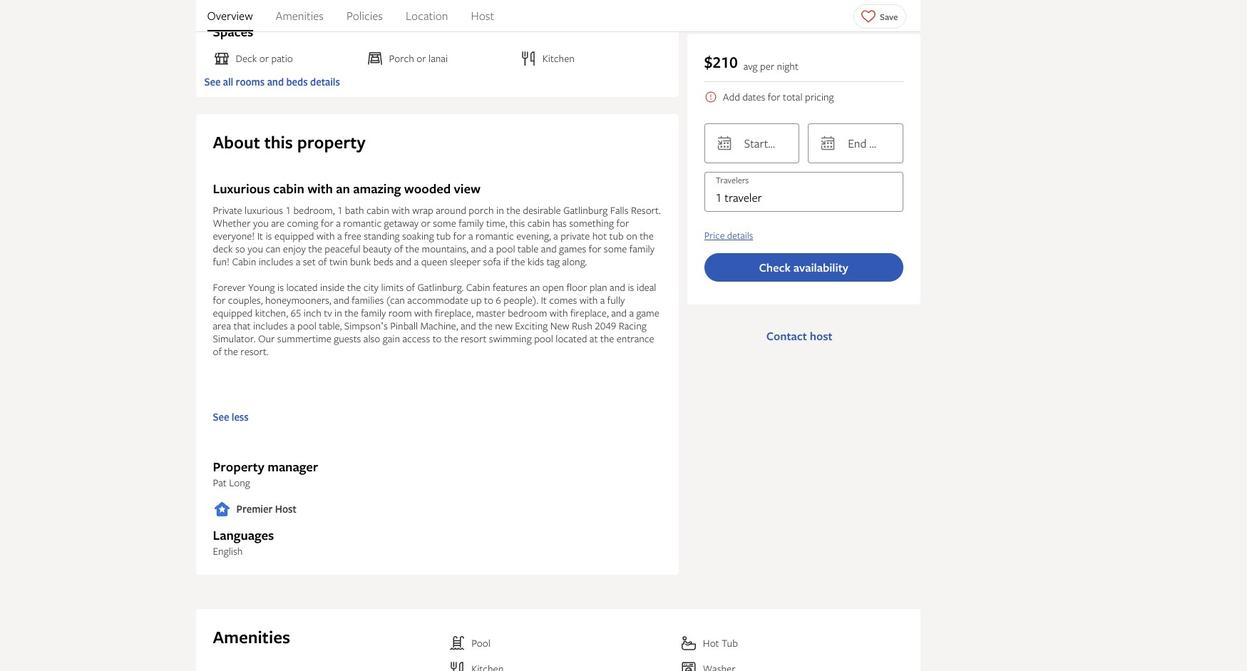Task type: vqa. For each thing, say whether or not it's contained in the screenshot.
bottommost this
yes



Task type: describe. For each thing, give the bounding box(es) containing it.
sleeper
[[450, 255, 481, 268]]

the left resort. on the bottom
[[224, 345, 238, 358]]

about this property
[[213, 131, 366, 154]]

includes inside private luxurious 1 bedroom, 1 bath cabin with wrap around porch in the desirable gatlinburg falls resort. whether you are coming for a romantic getaway or some family time, this cabin has something for everyone!  it is equipped with a free standing soaking tub for a romantic evening, a private hot tub on the deck so you can enjoy the peaceful  beauty of the mountains, and a pool table and games for some family fun!  cabin includes a set of twin bunk beds and a queen sleeper sofa if the kids tag along.
[[259, 255, 293, 268]]

6
[[496, 293, 501, 307]]

all
[[223, 75, 233, 88]]

long
[[229, 476, 250, 489]]

at
[[590, 332, 598, 345]]

game
[[637, 306, 660, 320]]

desirable
[[523, 203, 561, 217]]

property
[[297, 131, 366, 154]]

1 tub from the left
[[437, 229, 451, 243]]

the right tv
[[345, 306, 359, 320]]

the left resort
[[444, 332, 458, 345]]

0 horizontal spatial host
[[275, 502, 297, 516]]

0 horizontal spatial located
[[286, 280, 318, 294]]

with left free
[[317, 229, 335, 243]]

deck or patio
[[236, 51, 293, 65]]

spaces
[[213, 23, 253, 41]]

overview
[[207, 8, 253, 24]]

exciting
[[515, 319, 548, 332]]

family inside forever young is located inside the city limits of gatlinburg.  cabin features an open floor plan and is ideal for couples, honeymooners, and families (can accommodate up to 6 people).  it comes with a fully equipped kitchen, 65 inch tv in the family room with fireplace, master bedroom with fireplace, and a game area that includes a pool table, simpson's pinball machine, and the new exciting new rush 2049 racing simulator.  our summertime guests also gain access to the resort swimming pool located at the entrance of the resort.
[[361, 306, 386, 320]]

policies
[[347, 8, 383, 24]]

new
[[551, 319, 570, 332]]

hot tub
[[703, 636, 738, 650]]

or for deck
[[259, 51, 269, 65]]

see for see all rooms and beds details
[[204, 75, 221, 88]]

about
[[213, 131, 260, 154]]

(can
[[386, 293, 405, 307]]

overview link
[[207, 0, 253, 31]]

beds inside private luxurious 1 bedroom, 1 bath cabin with wrap around porch in the desirable gatlinburg falls resort. whether you are coming for a romantic getaway or some family time, this cabin has something for everyone!  it is equipped with a free standing soaking tub for a romantic evening, a private hot tub on the deck so you can enjoy the peaceful  beauty of the mountains, and a pool table and games for some family fun!  cabin includes a set of twin bunk beds and a queen sleeper sofa if the kids tag along.
[[374, 255, 394, 268]]

racing
[[619, 319, 647, 332]]

ideal
[[637, 280, 657, 294]]

contact host link
[[755, 322, 844, 350]]

couples,
[[228, 293, 263, 307]]

porch
[[469, 203, 494, 217]]

the right on at the top
[[640, 229, 654, 243]]

see all rooms and beds details button
[[204, 75, 670, 88]]

the left new
[[479, 319, 493, 332]]

private
[[213, 203, 242, 217]]

1 vertical spatial located
[[556, 332, 587, 345]]

time,
[[486, 216, 508, 230]]

machine,
[[421, 319, 458, 332]]

view
[[454, 180, 481, 198]]

pinball
[[390, 319, 418, 332]]

evening,
[[517, 229, 551, 243]]

premier
[[236, 502, 273, 516]]

is inside private luxurious 1 bedroom, 1 bath cabin with wrap around porch in the desirable gatlinburg falls resort. whether you are coming for a romantic getaway or some family time, this cabin has something for everyone!  it is equipped with a free standing soaking tub for a romantic evening, a private hot tub on the deck so you can enjoy the peaceful  beauty of the mountains, and a pool table and games for some family fun!  cabin includes a set of twin bunk beds and a queen sleeper sofa if the kids tag along.
[[266, 229, 272, 243]]

amenities inside list
[[276, 8, 324, 24]]

$210 avg per night
[[705, 51, 799, 73]]

1 vertical spatial amenities
[[213, 626, 290, 649]]

guests
[[334, 332, 361, 345]]

tag
[[547, 255, 560, 268]]

mountains,
[[422, 242, 469, 255]]

games
[[559, 242, 587, 255]]

on
[[626, 229, 638, 243]]

see less
[[213, 410, 249, 424]]

this inside private luxurious 1 bedroom, 1 bath cabin with wrap around porch in the desirable gatlinburg falls resort. whether you are coming for a romantic getaway or some family time, this cabin has something for everyone!  it is equipped with a free standing soaking tub for a romantic evening, a private hot tub on the deck so you can enjoy the peaceful  beauty of the mountains, and a pool table and games for some family fun!  cabin includes a set of twin bunk beds and a queen sleeper sofa if the kids tag along.
[[510, 216, 525, 230]]

dates
[[743, 90, 766, 103]]

0 horizontal spatial 1
[[286, 203, 291, 217]]

room
[[389, 306, 412, 320]]

comes
[[549, 293, 577, 307]]

falls
[[610, 203, 629, 217]]

0 horizontal spatial an
[[336, 180, 350, 198]]

table
[[518, 242, 539, 255]]

luxurious
[[245, 203, 283, 217]]

2 horizontal spatial is
[[628, 280, 634, 294]]

equipped inside private luxurious 1 bedroom, 1 bath cabin with wrap around porch in the desirable gatlinburg falls resort. whether you are coming for a romantic getaway or some family time, this cabin has something for everyone!  it is equipped with a free standing soaking tub for a romantic evening, a private hot tub on the deck so you can enjoy the peaceful  beauty of the mountains, and a pool table and games for some family fun!  cabin includes a set of twin bunk beds and a queen sleeper sofa if the kids tag along.
[[275, 229, 314, 243]]

cabin inside forever young is located inside the city limits of gatlinburg.  cabin features an open floor plan and is ideal for couples, honeymooners, and families (can accommodate up to 6 people).  it comes with a fully equipped kitchen, 65 inch tv in the family room with fireplace, master bedroom with fireplace, and a game area that includes a pool table, simpson's pinball machine, and the new exciting new rush 2049 racing simulator.  our summertime guests also gain access to the resort swimming pool located at the entrance of the resort.
[[466, 280, 490, 294]]

getaway
[[384, 216, 419, 230]]

hot
[[703, 636, 719, 650]]

peaceful
[[325, 242, 361, 255]]

wrap
[[412, 203, 434, 217]]

and right tv
[[334, 293, 350, 307]]

whether
[[213, 216, 251, 230]]

also
[[364, 332, 380, 345]]

of right limits
[[406, 280, 415, 294]]

0 horizontal spatial beds
[[286, 75, 308, 88]]

1 inside button
[[716, 190, 722, 205]]

night
[[777, 59, 799, 73]]

pool inside private luxurious 1 bedroom, 1 bath cabin with wrap around porch in the desirable gatlinburg falls resort. whether you are coming for a romantic getaway or some family time, this cabin has something for everyone!  it is equipped with a free standing soaking tub for a romantic evening, a private hot tub on the deck so you can enjoy the peaceful  beauty of the mountains, and a pool table and games for some family fun!  cabin includes a set of twin bunk beds and a queen sleeper sofa if the kids tag along.
[[496, 242, 515, 255]]

it inside forever young is located inside the city limits of gatlinburg.  cabin features an open floor plan and is ideal for couples, honeymooners, and families (can accommodate up to 6 people).  it comes with a fully equipped kitchen, 65 inch tv in the family room with fireplace, master bedroom with fireplace, and a game area that includes a pool table, simpson's pinball machine, and the new exciting new rush 2049 racing simulator.  our summertime guests also gain access to the resort swimming pool located at the entrance of the resort.
[[541, 293, 547, 307]]

people).
[[504, 293, 539, 307]]

for right coming
[[321, 216, 334, 230]]

and right table
[[541, 242, 557, 255]]

and right plan
[[610, 280, 626, 294]]

for right hot
[[617, 216, 629, 230]]

up
[[471, 293, 482, 307]]

enjoy
[[283, 242, 306, 255]]

$210
[[705, 51, 738, 73]]

1 horizontal spatial is
[[278, 280, 284, 294]]

pool
[[472, 636, 491, 650]]

sofa
[[483, 255, 501, 268]]

contact host
[[767, 328, 833, 344]]

small image
[[705, 91, 718, 103]]

for inside forever young is located inside the city limits of gatlinburg.  cabin features an open floor plan and is ideal for couples, honeymooners, and families (can accommodate up to 6 people).  it comes with a fully equipped kitchen, 65 inch tv in the family room with fireplace, master bedroom with fireplace, and a game area that includes a pool table, simpson's pinball machine, and the new exciting new rush 2049 racing simulator.  our summertime guests also gain access to the resort swimming pool located at the entrance of the resort.
[[213, 293, 226, 307]]

languages
[[213, 526, 274, 544]]

host
[[810, 328, 833, 344]]

around
[[436, 203, 466, 217]]

location link
[[406, 0, 448, 31]]

manager
[[268, 458, 318, 476]]

bedroom,
[[293, 203, 335, 217]]

honeymooners,
[[265, 293, 331, 307]]

1 horizontal spatial 1
[[337, 203, 343, 217]]

add
[[723, 90, 740, 103]]

that
[[234, 319, 251, 332]]

2 horizontal spatial family
[[630, 242, 655, 255]]

wooded
[[404, 180, 451, 198]]

inch
[[304, 306, 322, 320]]

save
[[880, 10, 898, 22]]

lanai
[[429, 51, 448, 65]]

price
[[705, 229, 725, 242]]

forever young is located inside the city limits of gatlinburg.  cabin features an open floor plan and is ideal for couples, honeymooners, and families (can accommodate up to 6 people).  it comes with a fully equipped kitchen, 65 inch tv in the family room with fireplace, master bedroom with fireplace, and a game area that includes a pool table, simpson's pinball machine, and the new exciting new rush 2049 racing simulator.  our summertime guests also gain access to the resort swimming pool located at the entrance of the resort.
[[213, 280, 660, 358]]

soaking
[[402, 229, 434, 243]]

1 vertical spatial to
[[433, 332, 442, 345]]

if
[[504, 255, 509, 268]]

0 horizontal spatial romantic
[[343, 216, 382, 230]]

with right comes at the top of page
[[580, 293, 598, 307]]

1 vertical spatial you
[[248, 242, 263, 255]]

languages english
[[213, 526, 274, 558]]

in inside forever young is located inside the city limits of gatlinburg.  cabin features an open floor plan and is ideal for couples, honeymooners, and families (can accommodate up to 6 people).  it comes with a fully equipped kitchen, 65 inch tv in the family room with fireplace, master bedroom with fireplace, and a game area that includes a pool table, simpson's pinball machine, and the new exciting new rush 2049 racing simulator.  our summertime guests also gain access to the resort swimming pool located at the entrance of the resort.
[[335, 306, 342, 320]]



Task type: locate. For each thing, give the bounding box(es) containing it.
0 vertical spatial amenities
[[276, 8, 324, 24]]

is right young
[[278, 280, 284, 294]]

0 vertical spatial an
[[336, 180, 350, 198]]

1 horizontal spatial family
[[459, 216, 484, 230]]

0 vertical spatial equipped
[[275, 229, 314, 243]]

1 vertical spatial family
[[630, 242, 655, 255]]

rooms
[[236, 75, 265, 88]]

avg
[[744, 59, 758, 73]]

in
[[497, 203, 504, 217], [335, 306, 342, 320]]

see
[[204, 75, 221, 88], [213, 410, 229, 424]]

located left at
[[556, 332, 587, 345]]

gain
[[383, 332, 400, 345]]

list
[[196, 0, 921, 31]]

resort.
[[241, 345, 269, 358]]

cabin inside private luxurious 1 bedroom, 1 bath cabin with wrap around porch in the desirable gatlinburg falls resort. whether you are coming for a romantic getaway or some family time, this cabin has something for everyone!  it is equipped with a free standing soaking tub for a romantic evening, a private hot tub on the deck so you can enjoy the peaceful  beauty of the mountains, and a pool table and games for some family fun!  cabin includes a set of twin bunk beds and a queen sleeper sofa if the kids tag along.
[[232, 255, 256, 268]]

bedroom
[[508, 306, 547, 320]]

to left the 6
[[484, 293, 494, 307]]

accommodate
[[408, 293, 469, 307]]

of right set
[[318, 255, 327, 268]]

you right 'so'
[[248, 242, 263, 255]]

2 fireplace, from the left
[[571, 306, 609, 320]]

fun!
[[213, 255, 230, 268]]

english
[[213, 544, 243, 558]]

or right deck
[[259, 51, 269, 65]]

beds down patio
[[286, 75, 308, 88]]

of right beauty
[[394, 242, 403, 255]]

see less button
[[213, 410, 662, 424]]

family down resort.
[[630, 242, 655, 255]]

summertime
[[277, 332, 332, 345]]

1 horizontal spatial cabin
[[466, 280, 490, 294]]

0 horizontal spatial some
[[433, 216, 456, 230]]

master
[[476, 306, 506, 320]]

1 horizontal spatial romantic
[[476, 229, 514, 243]]

private
[[561, 229, 590, 243]]

0 vertical spatial see
[[204, 75, 221, 88]]

1 vertical spatial an
[[530, 280, 540, 294]]

1 horizontal spatial beds
[[374, 255, 394, 268]]

1 horizontal spatial tub
[[610, 229, 624, 243]]

in right porch
[[497, 203, 504, 217]]

you
[[253, 216, 269, 230], [248, 242, 263, 255]]

fully
[[608, 293, 625, 307]]

pool left the table,
[[297, 319, 317, 332]]

premier host
[[236, 502, 297, 516]]

the left queen
[[406, 242, 420, 255]]

kids
[[528, 255, 544, 268]]

deck
[[236, 51, 257, 65]]

the right at
[[600, 332, 614, 345]]

for
[[768, 90, 781, 103], [321, 216, 334, 230], [617, 216, 629, 230], [453, 229, 466, 243], [589, 242, 602, 255], [213, 293, 226, 307]]

beds right bunk
[[374, 255, 394, 268]]

located up 65
[[286, 280, 318, 294]]

0 horizontal spatial this
[[264, 131, 293, 154]]

and down 'up'
[[461, 319, 476, 332]]

includes up young
[[259, 255, 293, 268]]

includes inside forever young is located inside the city limits of gatlinburg.  cabin features an open floor plan and is ideal for couples, honeymooners, and families (can accommodate up to 6 people).  it comes with a fully equipped kitchen, 65 inch tv in the family room with fireplace, master bedroom with fireplace, and a game area that includes a pool table, simpson's pinball machine, and the new exciting new rush 2049 racing simulator.  our summertime guests also gain access to the resort swimming pool located at the entrance of the resort.
[[253, 319, 288, 332]]

0 horizontal spatial it
[[257, 229, 263, 243]]

0 vertical spatial host
[[471, 8, 494, 24]]

for up area
[[213, 293, 226, 307]]

1 vertical spatial includes
[[253, 319, 288, 332]]

new
[[495, 319, 513, 332]]

with right 'room'
[[415, 306, 433, 320]]

resort.
[[631, 203, 661, 217]]

1 vertical spatial beds
[[374, 255, 394, 268]]

1 horizontal spatial details
[[727, 229, 753, 242]]

2049
[[595, 319, 617, 332]]

1 vertical spatial in
[[335, 306, 342, 320]]

1 horizontal spatial it
[[541, 293, 547, 307]]

the left city
[[347, 280, 361, 294]]

traveler
[[725, 190, 762, 205]]

1 vertical spatial equipped
[[213, 306, 253, 320]]

family left (can
[[361, 306, 386, 320]]

0 horizontal spatial fireplace,
[[435, 306, 474, 320]]

the right enjoy
[[308, 242, 322, 255]]

equipped up simulator.
[[213, 306, 253, 320]]

see left all
[[204, 75, 221, 88]]

host inside list
[[471, 8, 494, 24]]

0 horizontal spatial in
[[335, 306, 342, 320]]

0 vertical spatial located
[[286, 280, 318, 294]]

1 horizontal spatial some
[[604, 242, 627, 255]]

cabin left has
[[528, 216, 550, 230]]

0 vertical spatial this
[[264, 131, 293, 154]]

the left "desirable" at the top of page
[[507, 203, 521, 217]]

65
[[291, 306, 301, 320]]

0 horizontal spatial to
[[433, 332, 442, 345]]

or right getaway
[[421, 216, 431, 230]]

bunk
[[350, 255, 371, 268]]

features
[[493, 280, 528, 294]]

tub left on at the top
[[610, 229, 624, 243]]

romantic up sofa
[[476, 229, 514, 243]]

an left open
[[530, 280, 540, 294]]

it inside private luxurious 1 bedroom, 1 bath cabin with wrap around porch in the desirable gatlinburg falls resort. whether you are coming for a romantic getaway or some family time, this cabin has something for everyone!  it is equipped with a free standing soaking tub for a romantic evening, a private hot tub on the deck so you can enjoy the peaceful  beauty of the mountains, and a pool table and games for some family fun!  cabin includes a set of twin bunk beds and a queen sleeper sofa if the kids tag along.
[[257, 229, 263, 243]]

details right price
[[727, 229, 753, 242]]

0 horizontal spatial cabin
[[273, 180, 304, 198]]

city
[[364, 280, 379, 294]]

an inside forever young is located inside the city limits of gatlinburg.  cabin features an open floor plan and is ideal for couples, honeymooners, and families (can accommodate up to 6 people).  it comes with a fully equipped kitchen, 65 inch tv in the family room with fireplace, master bedroom with fireplace, and a game area that includes a pool table, simpson's pinball machine, and the new exciting new rush 2049 racing simulator.  our summertime guests also gain access to the resort swimming pool located at the entrance of the resort.
[[530, 280, 540, 294]]

2 vertical spatial family
[[361, 306, 386, 320]]

or for porch
[[417, 51, 426, 65]]

1 vertical spatial details
[[727, 229, 753, 242]]

2 tub from the left
[[610, 229, 624, 243]]

0 horizontal spatial pool
[[297, 319, 317, 332]]

twin
[[329, 255, 348, 268]]

and left if
[[471, 242, 487, 255]]

2 horizontal spatial cabin
[[528, 216, 550, 230]]

tub
[[722, 636, 738, 650]]

host right location link
[[471, 8, 494, 24]]

pool down bedroom at the top left
[[534, 332, 553, 345]]

entrance
[[617, 332, 655, 345]]

contact
[[767, 328, 807, 344]]

0 horizontal spatial equipped
[[213, 306, 253, 320]]

1 horizontal spatial fireplace,
[[571, 306, 609, 320]]

is down luxurious at top left
[[266, 229, 272, 243]]

0 vertical spatial to
[[484, 293, 494, 307]]

host right 'premier'
[[275, 502, 297, 516]]

of down area
[[213, 345, 222, 358]]

1 left traveler at top
[[716, 190, 722, 205]]

1 horizontal spatial pool
[[496, 242, 515, 255]]

bath
[[345, 203, 364, 217]]

beauty
[[363, 242, 392, 255]]

it left the can
[[257, 229, 263, 243]]

1 vertical spatial cabin
[[466, 280, 490, 294]]

1 left bath
[[337, 203, 343, 217]]

details up property
[[310, 75, 340, 88]]

romantic
[[343, 216, 382, 230], [476, 229, 514, 243]]

0 horizontal spatial family
[[361, 306, 386, 320]]

cabin left the 6
[[466, 280, 490, 294]]

1 traveler
[[716, 190, 762, 205]]

cabin up luxurious at top left
[[273, 180, 304, 198]]

it left comes at the top of page
[[541, 293, 547, 307]]

fireplace, up at
[[571, 306, 609, 320]]

an
[[336, 180, 350, 198], [530, 280, 540, 294]]

located
[[286, 280, 318, 294], [556, 332, 587, 345]]

see for see less
[[213, 410, 229, 424]]

and left game
[[611, 306, 627, 320]]

1 fireplace, from the left
[[435, 306, 474, 320]]

are
[[271, 216, 285, 230]]

or inside private luxurious 1 bedroom, 1 bath cabin with wrap around porch in the desirable gatlinburg falls resort. whether you are coming for a romantic getaway or some family time, this cabin has something for everyone!  it is equipped with a free standing soaking tub for a romantic evening, a private hot tub on the deck so you can enjoy the peaceful  beauty of the mountains, and a pool table and games for some family fun!  cabin includes a set of twin bunk beds and a queen sleeper sofa if the kids tag along.
[[421, 216, 431, 230]]

equipped inside forever young is located inside the city limits of gatlinburg.  cabin features an open floor plan and is ideal for couples, honeymooners, and families (can accommodate up to 6 people).  it comes with a fully equipped kitchen, 65 inch tv in the family room with fireplace, master bedroom with fireplace, and a game area that includes a pool table, simpson's pinball machine, and the new exciting new rush 2049 racing simulator.  our summertime guests also gain access to the resort swimming pool located at the entrance of the resort.
[[213, 306, 253, 320]]

cabin right fun!
[[232, 255, 256, 268]]

policies link
[[347, 0, 383, 31]]

1 horizontal spatial to
[[484, 293, 494, 307]]

1 horizontal spatial host
[[471, 8, 494, 24]]

with down open
[[550, 306, 568, 320]]

fireplace, down gatlinburg.
[[435, 306, 474, 320]]

0 horizontal spatial details
[[310, 75, 340, 88]]

details
[[310, 75, 340, 88], [727, 229, 753, 242]]

1 horizontal spatial this
[[510, 216, 525, 230]]

gatlinburg
[[564, 203, 608, 217]]

limits
[[381, 280, 404, 294]]

to right access
[[433, 332, 442, 345]]

in right tv
[[335, 306, 342, 320]]

pool left table
[[496, 242, 515, 255]]

fireplace,
[[435, 306, 474, 320], [571, 306, 609, 320]]

some up mountains,
[[433, 216, 456, 230]]

amenities link
[[276, 0, 324, 31]]

1 horizontal spatial cabin
[[367, 203, 389, 217]]

1 horizontal spatial an
[[530, 280, 540, 294]]

porch
[[389, 51, 414, 65]]

with up the bedroom,
[[308, 180, 333, 198]]

1 horizontal spatial in
[[497, 203, 504, 217]]

0 horizontal spatial is
[[266, 229, 272, 243]]

1 right "are"
[[286, 203, 291, 217]]

1 horizontal spatial located
[[556, 332, 587, 345]]

free
[[345, 229, 362, 243]]

1 vertical spatial this
[[510, 216, 525, 230]]

save button
[[854, 4, 906, 28]]

equipped up set
[[275, 229, 314, 243]]

with
[[308, 180, 333, 198], [392, 203, 410, 217], [317, 229, 335, 243], [580, 293, 598, 307], [415, 306, 433, 320], [550, 306, 568, 320]]

1 vertical spatial host
[[275, 502, 297, 516]]

is
[[266, 229, 272, 243], [278, 280, 284, 294], [628, 280, 634, 294]]

0 vertical spatial it
[[257, 229, 263, 243]]

with left wrap
[[392, 203, 410, 217]]

or left lanai
[[417, 51, 426, 65]]

for up sleeper
[[453, 229, 466, 243]]

area
[[213, 319, 231, 332]]

plan
[[590, 280, 608, 294]]

list containing overview
[[196, 0, 921, 31]]

1 vertical spatial it
[[541, 293, 547, 307]]

patio
[[271, 51, 293, 65]]

is left ideal
[[628, 280, 634, 294]]

and down patio
[[267, 75, 284, 88]]

2 horizontal spatial pool
[[534, 332, 553, 345]]

an up bath
[[336, 180, 350, 198]]

for left total
[[768, 90, 781, 103]]

1 vertical spatial some
[[604, 242, 627, 255]]

check
[[759, 260, 791, 275]]

0 horizontal spatial tub
[[437, 229, 451, 243]]

queen
[[421, 255, 448, 268]]

0 vertical spatial family
[[459, 216, 484, 230]]

tv
[[324, 306, 332, 320]]

0 vertical spatial some
[[433, 216, 456, 230]]

standing
[[364, 229, 400, 243]]

luxurious cabin with an amazing wooded view
[[213, 180, 481, 198]]

0 vertical spatial you
[[253, 216, 269, 230]]

romantic up beauty
[[343, 216, 382, 230]]

our
[[258, 332, 275, 345]]

set
[[303, 255, 316, 268]]

you left "are"
[[253, 216, 269, 230]]

for right games
[[589, 242, 602, 255]]

pat long
[[213, 476, 250, 489]]

0 vertical spatial beds
[[286, 75, 308, 88]]

0 vertical spatial details
[[310, 75, 340, 88]]

so
[[235, 242, 245, 255]]

tub right the soaking on the top left
[[437, 229, 451, 243]]

2 horizontal spatial 1
[[716, 190, 722, 205]]

includes right that
[[253, 319, 288, 332]]

the right if
[[511, 255, 525, 268]]

porch or lanai
[[389, 51, 448, 65]]

floor
[[567, 280, 587, 294]]

this right time,
[[510, 216, 525, 230]]

0 vertical spatial cabin
[[232, 255, 256, 268]]

0 vertical spatial includes
[[259, 255, 293, 268]]

host
[[471, 8, 494, 24], [275, 502, 297, 516]]

premier host image
[[213, 501, 231, 518]]

0 horizontal spatial cabin
[[232, 255, 256, 268]]

and up limits
[[396, 255, 412, 268]]

pricing
[[805, 90, 834, 103]]

coming
[[287, 216, 319, 230]]

details inside price details check availability
[[727, 229, 753, 242]]

cabin down amazing
[[367, 203, 389, 217]]

property manager
[[213, 458, 318, 476]]

see left less
[[213, 410, 229, 424]]

some down something
[[604, 242, 627, 255]]

1 horizontal spatial equipped
[[275, 229, 314, 243]]

pool
[[496, 242, 515, 255], [297, 319, 317, 332], [534, 332, 553, 345]]

family left time,
[[459, 216, 484, 230]]

0 vertical spatial in
[[497, 203, 504, 217]]

price details button
[[705, 229, 753, 242]]

add dates for total pricing
[[723, 90, 834, 103]]

family
[[459, 216, 484, 230], [630, 242, 655, 255], [361, 306, 386, 320]]

1 vertical spatial see
[[213, 410, 229, 424]]

this right about
[[264, 131, 293, 154]]

in inside private luxurious 1 bedroom, 1 bath cabin with wrap around porch in the desirable gatlinburg falls resort. whether you are coming for a romantic getaway or some family time, this cabin has something for everyone!  it is equipped with a free standing soaking tub for a romantic evening, a private hot tub on the deck so you can enjoy the peaceful  beauty of the mountains, and a pool table and games for some family fun!  cabin includes a set of twin bunk beds and a queen sleeper sofa if the kids tag along.
[[497, 203, 504, 217]]



